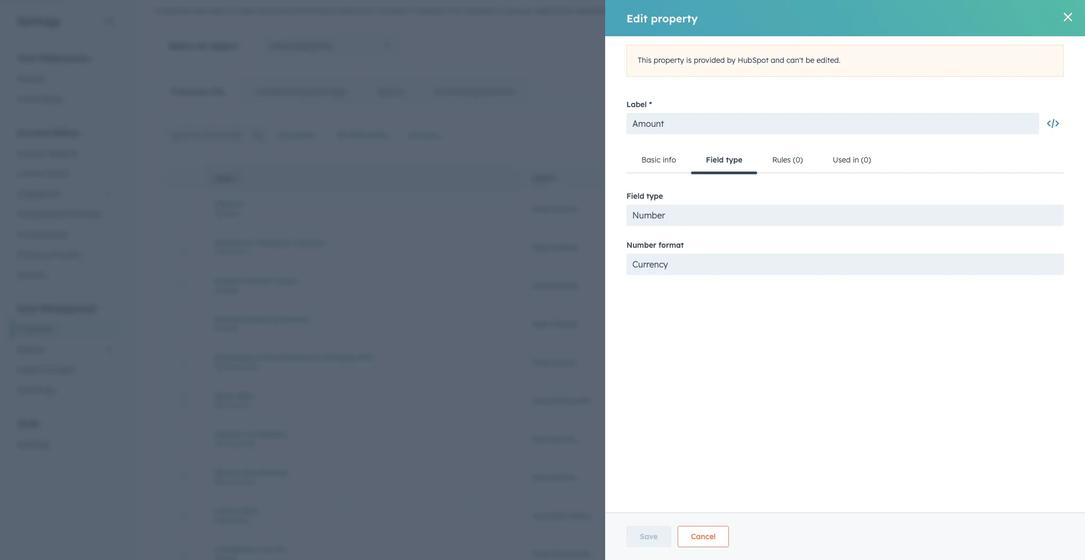 Task type: locate. For each thing, give the bounding box(es) containing it.
line
[[235, 363, 245, 371], [231, 440, 242, 448], [231, 478, 242, 486]]

1 deal information from the top
[[532, 396, 592, 406]]

0 for deal revenue
[[1042, 204, 1047, 214]]

line for lost
[[231, 440, 242, 448]]

create inside create date date picker
[[214, 507, 239, 516]]

annual left recurring
[[214, 315, 240, 324]]

deal properties
[[271, 41, 333, 51]]

go
[[981, 41, 992, 51]]

2 horizontal spatial all
[[409, 131, 418, 140]]

1 account from the top
[[17, 128, 52, 138]]

currency
[[292, 238, 325, 247]]

create for property
[[1003, 131, 1023, 139]]

0 vertical spatial reason
[[259, 430, 287, 439]]

audit logs
[[17, 386, 55, 395]]

picker up created by user id
[[231, 517, 249, 525]]

name left the ascending sort. press to sort descending. "element" on the top of page
[[214, 175, 233, 183]]

revenue inside annual recurring revenue number
[[280, 315, 310, 324]]

hubspot for deal information
[[781, 511, 812, 521]]

1 vertical spatial hubspot
[[781, 511, 812, 521]]

1 vertical spatial name
[[214, 175, 233, 183]]

3 activity from the top
[[551, 473, 577, 483]]

have
[[557, 6, 574, 15]]

all inside 'popup button'
[[409, 131, 418, 140]]

1 vertical spatial &
[[45, 250, 50, 260]]

go to deals settings button
[[981, 41, 1055, 51]]

picker inside create date date picker
[[231, 517, 249, 525]]

number up campaign
[[214, 325, 239, 333]]

2 picker from the top
[[231, 517, 249, 525]]

properties left are
[[155, 6, 191, 15]]

multi- inside closed won reason multi-line text
[[214, 478, 231, 486]]

2 amount from the top
[[214, 238, 244, 247]]

3 deal activity from the top
[[532, 473, 577, 483]]

1 vertical spatial amount
[[214, 238, 244, 247]]

number down calculation
[[214, 286, 239, 294]]

deal for closed won reason
[[532, 473, 548, 483]]

property for create
[[1025, 131, 1051, 139]]

1 vertical spatial create
[[214, 507, 239, 516]]

audit
[[17, 386, 36, 395]]

privacy
[[17, 250, 43, 260]]

(0)
[[504, 87, 514, 97]]

2 deal activity from the top
[[532, 435, 577, 444]]

properties are used to collect and store information about your records in hubspot. for example, a contact might have properties like first name or lead status.
[[155, 6, 722, 15]]

0 vertical spatial 0
[[1042, 204, 1047, 214]]

1 horizontal spatial create
[[1003, 131, 1023, 139]]

picker down close
[[231, 402, 249, 410]]

all for all groups
[[277, 130, 287, 140]]

1 hubspot from the top
[[781, 204, 812, 214]]

ascending sort. press to sort descending. image
[[237, 174, 241, 182]]

number
[[214, 209, 239, 217], [214, 286, 239, 294], [214, 325, 239, 333]]

3 number from the top
[[214, 325, 239, 333]]

recurring
[[243, 315, 277, 324]]

closed left won
[[214, 468, 239, 478]]

management
[[41, 304, 97, 314]]

1 activity from the top
[[551, 358, 577, 367]]

2 0 from the top
[[1042, 511, 1047, 521]]

1 closed from the top
[[214, 430, 239, 439]]

2 number from the top
[[214, 286, 239, 294]]

2 vertical spatial deal information
[[532, 550, 592, 559]]

1 horizontal spatial name
[[645, 6, 667, 15]]

closed for closed lost reason
[[214, 430, 239, 439]]

4 deal revenue from the top
[[532, 319, 578, 329]]

all users
[[409, 131, 440, 140]]

properties for properties (53)
[[171, 87, 209, 97]]

deal revenue for revenue
[[532, 319, 578, 329]]

reason
[[259, 430, 287, 439], [260, 468, 288, 478]]

tab list
[[155, 78, 530, 105]]

1 horizontal spatial in
[[314, 353, 321, 363]]

2 vertical spatial &
[[44, 365, 50, 375]]

general link
[[11, 69, 120, 89]]

an
[[197, 41, 208, 51]]

deal revenue
[[532, 204, 578, 214], [532, 243, 578, 252], [532, 281, 578, 291], [532, 319, 578, 329]]

ascending sort. press to sort descending. element
[[237, 174, 241, 184]]

users & teams
[[17, 169, 69, 179]]

annual inside annual recurring revenue number
[[214, 315, 240, 324]]

& right users
[[39, 169, 44, 179]]

property inside tab list
[[298, 87, 328, 97]]

text inside closed won reason multi-line text
[[244, 478, 255, 486]]

multi-
[[214, 440, 231, 448], [214, 478, 231, 486]]

line down lost
[[231, 440, 242, 448]]

3 deal revenue from the top
[[532, 281, 578, 291]]

closed lost reason button
[[214, 430, 507, 439]]

to
[[226, 6, 233, 15], [994, 41, 1002, 51]]

export
[[52, 365, 75, 375]]

tool
[[360, 353, 374, 363]]

& right "privacy"
[[45, 250, 50, 260]]

meetings link
[[11, 435, 120, 455]]

0 vertical spatial activity
[[551, 358, 577, 367]]

properties (53)
[[171, 87, 225, 97]]

in right booking
[[314, 353, 321, 363]]

information for created by user id
[[551, 550, 592, 559]]

data
[[17, 304, 38, 314]]

0 vertical spatial closed
[[214, 430, 239, 439]]

0 horizontal spatial in
[[246, 238, 253, 247]]

2 account from the top
[[17, 149, 46, 158]]

activity for closed lost reason
[[551, 435, 577, 444]]

2 hubspot from the top
[[781, 511, 812, 521]]

1 vertical spatial annual
[[214, 315, 240, 324]]

2 vertical spatial text
[[244, 478, 255, 486]]

conditional property logic link
[[240, 79, 362, 105]]

all users button
[[402, 124, 454, 147]]

1 deal activity from the top
[[532, 358, 577, 367]]

annual
[[214, 276, 240, 286], [214, 315, 240, 324]]

2 annual from the top
[[214, 315, 240, 324]]

2 vertical spatial number
[[214, 325, 239, 333]]

text down the "of"
[[247, 363, 259, 371]]

reason for closed won reason
[[260, 468, 288, 478]]

status.
[[698, 6, 722, 15]]

in
[[408, 6, 414, 15], [246, 238, 253, 247], [314, 353, 321, 363]]

property inside button
[[1025, 131, 1051, 139]]

& inside import & export link
[[44, 365, 50, 375]]

0 vertical spatial property
[[298, 87, 328, 97]]

1 vertical spatial line
[[231, 440, 242, 448]]

1 horizontal spatial properties
[[576, 6, 612, 15]]

create date date picker
[[214, 507, 259, 525]]

& inside users & teams link
[[39, 169, 44, 179]]

0 horizontal spatial create
[[214, 507, 239, 516]]

1 vertical spatial reason
[[260, 468, 288, 478]]

account up users
[[17, 149, 46, 158]]

date down closed won reason multi-line text
[[241, 507, 259, 516]]

integrations
[[17, 189, 61, 199]]

&
[[39, 169, 44, 179], [45, 250, 50, 260], [44, 365, 50, 375]]

created by user id
[[214, 545, 286, 555]]

deal for campaign of last booking in meetings tool
[[532, 358, 548, 367]]

1 annual from the top
[[214, 276, 240, 286]]

1 deal revenue from the top
[[532, 204, 578, 214]]

0 horizontal spatial properties
[[291, 41, 333, 51]]

amount inside amount in company currency calculation
[[214, 238, 244, 247]]

1 0 from the top
[[1042, 204, 1047, 214]]

data management element
[[11, 303, 120, 401]]

amount down the ascending sort. press to sort descending. "element" on the top of page
[[214, 199, 244, 209]]

properties inside the data management element
[[17, 325, 53, 335]]

0 vertical spatial amount
[[214, 199, 244, 209]]

all groups
[[277, 130, 315, 140]]

deal for amount
[[532, 204, 548, 214]]

1 vertical spatial to
[[994, 41, 1002, 51]]

deal for annual contract value
[[532, 281, 548, 291]]

closed lost reason multi-line text
[[214, 430, 287, 448]]

tab panel
[[155, 105, 1069, 561]]

all inside popup button
[[336, 130, 346, 140]]

0 for deal information
[[1042, 511, 1047, 521]]

deal information
[[532, 396, 592, 406], [532, 511, 592, 521], [532, 550, 592, 559]]

logic
[[330, 87, 347, 97]]

& for consent
[[45, 250, 50, 260]]

all left "users"
[[409, 131, 418, 140]]

all
[[277, 130, 287, 140], [336, 130, 346, 140], [409, 131, 418, 140]]

& left export
[[44, 365, 50, 375]]

reason inside closed won reason multi-line text
[[260, 468, 288, 478]]

account
[[17, 128, 52, 138], [17, 149, 46, 158]]

closed inside closed won reason multi-line text
[[214, 468, 239, 478]]

are
[[193, 6, 205, 15]]

object:
[[210, 41, 239, 51]]

properties inside popup button
[[291, 41, 333, 51]]

0 vertical spatial create
[[1003, 131, 1023, 139]]

number down the ascending sort. press to sort descending. "element" on the top of page
[[214, 209, 239, 217]]

all left groups
[[277, 130, 287, 140]]

& for export
[[44, 365, 50, 375]]

import & export
[[17, 365, 75, 375]]

2 deal revenue from the top
[[532, 243, 578, 252]]

& inside 'privacy & consent' link
[[45, 250, 50, 260]]

annual inside annual contract value number
[[214, 276, 240, 286]]

0 horizontal spatial property
[[298, 87, 328, 97]]

tools element
[[11, 418, 120, 561]]

closed inside closed lost reason multi-line text
[[214, 430, 239, 439]]

account for account setup
[[17, 128, 52, 138]]

import
[[17, 365, 42, 375]]

1 vertical spatial multi-
[[214, 478, 231, 486]]

audit logs link
[[11, 380, 120, 401]]

name inside name button
[[214, 175, 233, 183]]

text down won
[[244, 478, 255, 486]]

privacy & consent
[[17, 250, 81, 260]]

line inside closed won reason multi-line text
[[231, 478, 242, 486]]

created by user id button
[[214, 545, 507, 555]]

0 vertical spatial hubspot
[[781, 204, 812, 214]]

single-
[[214, 363, 235, 371]]

2 vertical spatial activity
[[551, 473, 577, 483]]

text inside closed lost reason multi-line text
[[244, 440, 255, 448]]

1 picker from the top
[[231, 402, 249, 410]]

1 horizontal spatial all
[[336, 130, 346, 140]]

0 horizontal spatial all
[[277, 130, 287, 140]]

marketplace downloads
[[17, 210, 102, 219]]

2 activity from the top
[[551, 435, 577, 444]]

1 vertical spatial closed
[[214, 468, 239, 478]]

properties left (0)
[[466, 87, 502, 97]]

archived properties (0) link
[[418, 79, 529, 105]]

reason inside closed lost reason multi-line text
[[259, 430, 287, 439]]

amount up calculation
[[214, 238, 244, 247]]

line inside closed lost reason multi-line text
[[231, 440, 242, 448]]

objects
[[17, 345, 44, 355]]

all left field
[[336, 130, 346, 140]]

2 horizontal spatial in
[[408, 6, 414, 15]]

1 horizontal spatial property
[[1025, 131, 1051, 139]]

text
[[247, 363, 259, 371], [244, 440, 255, 448], [244, 478, 255, 486]]

1 vertical spatial property
[[1025, 131, 1051, 139]]

1 vertical spatial deal information
[[532, 511, 592, 521]]

privacy & consent link
[[11, 245, 120, 265]]

users
[[17, 169, 37, 179]]

1 multi- from the top
[[214, 440, 231, 448]]

amount in company currency calculation
[[214, 238, 325, 256]]

2 vertical spatial line
[[231, 478, 242, 486]]

properties up objects
[[17, 325, 53, 335]]

create property
[[1003, 131, 1051, 139]]

line for won
[[231, 478, 242, 486]]

name
[[645, 6, 667, 15], [214, 175, 233, 183]]

users
[[420, 131, 440, 140]]

date down close
[[214, 402, 229, 410]]

properties left 'like'
[[576, 6, 612, 15]]

multi- up create date date picker
[[214, 478, 231, 486]]

annual down calculation
[[214, 276, 240, 286]]

create for date
[[214, 507, 239, 516]]

multi- inside closed lost reason multi-line text
[[214, 440, 231, 448]]

calculation
[[214, 248, 248, 256]]

reason right won
[[260, 468, 288, 478]]

2 vertical spatial deal activity
[[532, 473, 577, 483]]

collect
[[235, 6, 258, 15]]

name left or
[[645, 6, 667, 15]]

1 vertical spatial 0
[[1042, 511, 1047, 521]]

1 vertical spatial text
[[244, 440, 255, 448]]

1 vertical spatial number
[[214, 286, 239, 294]]

0 vertical spatial number
[[214, 209, 239, 217]]

0 vertical spatial &
[[39, 169, 44, 179]]

notifications link
[[11, 89, 120, 109]]

1 vertical spatial activity
[[551, 435, 577, 444]]

reason right lost
[[259, 430, 287, 439]]

contract
[[243, 276, 274, 286]]

revenue
[[551, 204, 578, 214], [551, 243, 578, 252], [551, 281, 578, 291], [280, 315, 310, 324], [551, 319, 578, 329]]

properties down store
[[291, 41, 333, 51]]

2 multi- from the top
[[214, 478, 231, 486]]

1 number from the top
[[214, 209, 239, 217]]

closed won reason multi-line text
[[214, 468, 288, 486]]

revenue for value
[[551, 281, 578, 291]]

closed
[[214, 430, 239, 439], [214, 468, 239, 478]]

2 deal information from the top
[[532, 511, 592, 521]]

line down won
[[231, 478, 242, 486]]

0 vertical spatial to
[[226, 6, 233, 15]]

picker inside the close date date picker
[[231, 402, 249, 410]]

all for all users
[[409, 131, 418, 140]]

all inside popup button
[[277, 130, 287, 140]]

to right used on the left of page
[[226, 6, 233, 15]]

number for annual recurring revenue
[[214, 325, 239, 333]]

number inside annual contract value number
[[214, 286, 239, 294]]

multi- for closed won reason
[[214, 478, 231, 486]]

text for lost
[[244, 440, 255, 448]]

1 vertical spatial properties
[[291, 41, 333, 51]]

amount button
[[214, 199, 507, 209]]

create inside button
[[1003, 131, 1023, 139]]

1 vertical spatial deal activity
[[532, 435, 577, 444]]

picker for close
[[231, 402, 249, 410]]

line down campaign
[[235, 363, 245, 371]]

contact
[[505, 6, 532, 15]]

2 vertical spatial in
[[314, 353, 321, 363]]

1 vertical spatial in
[[246, 238, 253, 247]]

1 amount from the top
[[214, 199, 244, 209]]

closed left lost
[[214, 430, 239, 439]]

0 vertical spatial line
[[235, 363, 245, 371]]

0 vertical spatial multi-
[[214, 440, 231, 448]]

logs
[[38, 386, 55, 395]]

number inside annual recurring revenue number
[[214, 325, 239, 333]]

deal activity for campaign of last booking in meetings tool
[[532, 358, 577, 367]]

in right the records
[[408, 6, 414, 15]]

0 horizontal spatial name
[[214, 175, 233, 183]]

0 vertical spatial deal activity
[[532, 358, 577, 367]]

0 vertical spatial picker
[[231, 402, 249, 410]]

deal activity for closed lost reason
[[532, 435, 577, 444]]

by
[[246, 545, 255, 555]]

0 vertical spatial properties
[[576, 6, 612, 15]]

groups
[[377, 87, 403, 97]]

won
[[241, 468, 258, 478]]

to right the go
[[994, 41, 1002, 51]]

in up calculation
[[246, 238, 253, 247]]

1 vertical spatial picker
[[231, 517, 249, 525]]

multi- up closed won reason multi-line text
[[214, 440, 231, 448]]

2 closed from the top
[[214, 468, 239, 478]]

hubspot for deal revenue
[[781, 204, 812, 214]]

activity for closed won reason
[[551, 473, 577, 483]]

properties left (53)
[[171, 87, 209, 97]]

account up account defaults
[[17, 128, 52, 138]]

0 vertical spatial annual
[[214, 276, 240, 286]]

deal information for create
[[532, 511, 592, 521]]

& for teams
[[39, 169, 44, 179]]

text down lost
[[244, 440, 255, 448]]

0 vertical spatial account
[[17, 128, 52, 138]]

0 vertical spatial deal information
[[532, 396, 592, 406]]

account defaults link
[[11, 144, 120, 164]]

1 vertical spatial account
[[17, 149, 46, 158]]

0 vertical spatial text
[[247, 363, 259, 371]]



Task type: describe. For each thing, give the bounding box(es) containing it.
0 vertical spatial name
[[645, 6, 667, 15]]

create date button
[[214, 507, 507, 516]]

meetings
[[17, 440, 49, 450]]

tracking code link
[[11, 225, 120, 245]]

account for account defaults
[[17, 149, 46, 158]]

deal for close date
[[532, 396, 548, 406]]

or
[[669, 6, 676, 15]]

property for conditional
[[298, 87, 328, 97]]

picker for create
[[231, 517, 249, 525]]

for
[[451, 6, 462, 15]]

properties for properties
[[17, 325, 53, 335]]

revenue for company
[[551, 243, 578, 252]]

in inside amount in company currency calculation
[[246, 238, 253, 247]]

notifications
[[17, 94, 63, 104]]

security
[[17, 271, 46, 280]]

Search search field
[[164, 124, 271, 146]]

your
[[362, 6, 377, 15]]

annual contract value button
[[214, 276, 507, 286]]

close date date picker
[[214, 391, 254, 410]]

(53)
[[211, 87, 225, 97]]

number inside amount number
[[214, 209, 239, 217]]

settings
[[1026, 41, 1055, 51]]

properties (53) link
[[156, 79, 240, 105]]

0 vertical spatial in
[[408, 6, 414, 15]]

create property button
[[994, 127, 1060, 144]]

deal properties button
[[265, 35, 399, 57]]

tracking
[[17, 230, 47, 240]]

deal for closed lost reason
[[532, 435, 548, 444]]

code
[[49, 230, 67, 240]]

lost
[[241, 430, 257, 439]]

conditional
[[255, 87, 296, 97]]

amount for in
[[214, 238, 244, 247]]

deal revenue for value
[[532, 281, 578, 291]]

date right close
[[236, 391, 254, 401]]

import & export link
[[11, 360, 120, 380]]

deal information for close
[[532, 396, 592, 406]]

a
[[498, 6, 503, 15]]

all for all field types
[[336, 130, 346, 140]]

information for create date
[[551, 511, 592, 521]]

tab panel containing all groups
[[155, 105, 1069, 561]]

used
[[207, 6, 224, 15]]

and
[[260, 6, 273, 15]]

3 deal information from the top
[[532, 550, 592, 559]]

booking
[[281, 353, 312, 363]]

consent
[[52, 250, 81, 260]]

deal for create date
[[532, 511, 548, 521]]

deal inside popup button
[[271, 41, 289, 51]]

settings
[[17, 14, 61, 28]]

deal activity for closed won reason
[[532, 473, 577, 483]]

select
[[169, 41, 194, 51]]

number for annual contract value
[[214, 286, 239, 294]]

might
[[534, 6, 555, 15]]

hubspot.
[[416, 6, 449, 15]]

information for close date
[[551, 396, 592, 406]]

annual recurring revenue number
[[214, 315, 310, 333]]

line inside campaign of last booking in meetings tool single-line text
[[235, 363, 245, 371]]

in inside campaign of last booking in meetings tool single-line text
[[314, 353, 321, 363]]

account setup
[[17, 128, 79, 138]]

annual for annual contract value
[[214, 276, 240, 286]]

like
[[614, 6, 626, 15]]

multi- for closed lost reason
[[214, 440, 231, 448]]

objects button
[[11, 340, 120, 360]]

archived properties (0)
[[433, 87, 514, 97]]

annual recurring revenue button
[[214, 315, 507, 324]]

text inside campaign of last booking in meetings tool single-line text
[[247, 363, 259, 371]]

value
[[276, 276, 297, 286]]

reason for closed lost reason
[[259, 430, 287, 439]]

revenue for revenue
[[551, 319, 578, 329]]

annual for annual recurring revenue
[[214, 315, 240, 324]]

general
[[17, 74, 44, 84]]

your preferences element
[[11, 52, 120, 109]]

deals
[[1004, 41, 1024, 51]]

groups
[[289, 130, 315, 140]]

account setup element
[[11, 127, 120, 285]]

example,
[[465, 6, 496, 15]]

date up created in the bottom of the page
[[214, 517, 229, 525]]

campaign of last booking in meetings tool button
[[214, 353, 507, 363]]

data management
[[17, 304, 97, 314]]

setup
[[54, 128, 79, 138]]

tools
[[17, 419, 39, 430]]

integrations button
[[11, 184, 120, 204]]

closed won reason button
[[214, 468, 507, 478]]

conditional property logic
[[255, 87, 347, 97]]

groups link
[[362, 79, 418, 105]]

all field types
[[336, 130, 387, 140]]

marketplace
[[17, 210, 61, 219]]

tab list containing properties (53)
[[155, 78, 530, 105]]

0 horizontal spatial to
[[226, 6, 233, 15]]

deal for amount in company currency
[[532, 243, 548, 252]]

go to deals settings
[[981, 41, 1055, 51]]

deal for created by user id
[[532, 550, 548, 559]]

amount for number
[[214, 199, 244, 209]]

your
[[17, 53, 37, 63]]

meetings
[[323, 353, 357, 363]]

about
[[339, 6, 360, 15]]

text for won
[[244, 478, 255, 486]]

created
[[214, 545, 244, 555]]

1 horizontal spatial to
[[994, 41, 1002, 51]]

close
[[214, 391, 234, 401]]

close date button
[[214, 391, 507, 401]]

campaign of last booking in meetings tool single-line text
[[214, 353, 374, 371]]

group button
[[520, 166, 768, 190]]

company
[[255, 238, 290, 247]]

store
[[276, 6, 293, 15]]

records
[[379, 6, 406, 15]]

archived
[[433, 87, 464, 97]]

deal revenue for company
[[532, 243, 578, 252]]

of
[[255, 353, 263, 363]]

closed for closed won reason
[[214, 468, 239, 478]]

deal for annual recurring revenue
[[532, 319, 548, 329]]

activity for campaign of last booking in meetings tool
[[551, 358, 577, 367]]

name button
[[201, 166, 520, 190]]

types
[[367, 130, 387, 140]]

first
[[628, 6, 643, 15]]

properties for properties are used to collect and store information about your records in hubspot. for example, a contact might have properties like first name or lead status.
[[155, 6, 191, 15]]

annual contract value number
[[214, 276, 297, 294]]

user
[[258, 545, 274, 555]]



Task type: vqa. For each thing, say whether or not it's contained in the screenshot.


